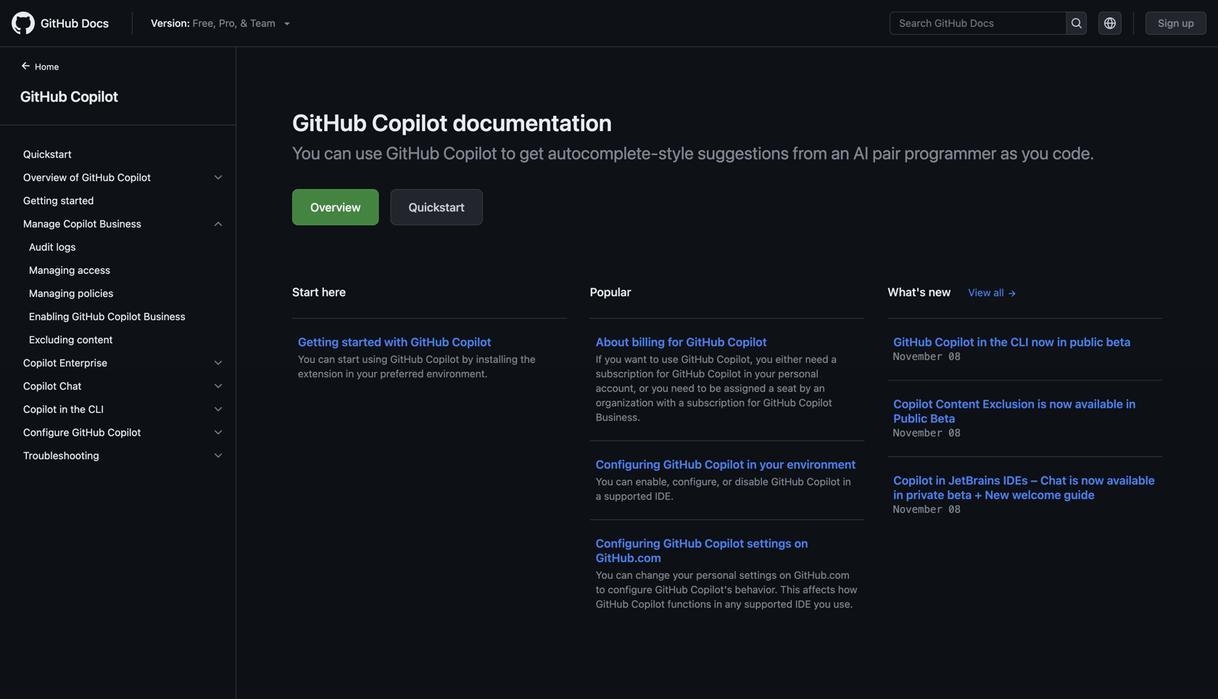 Task type: locate. For each thing, give the bounding box(es) containing it.
1 vertical spatial available
[[1107, 474, 1155, 488]]

enabling github copilot business link
[[17, 305, 230, 329]]

0 vertical spatial with
[[384, 335, 408, 349]]

you up configure
[[596, 570, 613, 582]]

beta left + at the bottom right
[[947, 488, 972, 502]]

the inside getting started with github copilot you can start using github copilot by installing the extension in your preferred environment.
[[521, 354, 536, 366]]

troubleshooting
[[23, 450, 99, 462]]

1 horizontal spatial is
[[1070, 474, 1079, 488]]

or left disable
[[723, 476, 732, 488]]

any
[[725, 599, 742, 611]]

getting for getting started with github copilot you can start using github copilot by installing the extension in your preferred environment.
[[298, 335, 339, 349]]

now up guide
[[1082, 474, 1104, 488]]

2 vertical spatial 08
[[949, 504, 961, 516]]

configuring for configuring github copilot in your environment
[[596, 458, 661, 472]]

2 vertical spatial now
[[1082, 474, 1104, 488]]

github docs link
[[12, 12, 120, 35]]

you
[[292, 143, 320, 163], [298, 354, 315, 366], [596, 476, 613, 488], [596, 570, 613, 582]]

0 vertical spatial supported
[[604, 491, 652, 503]]

configure
[[23, 427, 69, 439]]

1 vertical spatial getting
[[298, 335, 339, 349]]

1 configuring from the top
[[596, 458, 661, 472]]

1 vertical spatial configuring
[[596, 537, 661, 551]]

1 sc 9kayk9 0 image from the top
[[212, 172, 224, 183]]

pair
[[873, 143, 901, 163]]

pro,
[[219, 17, 238, 29]]

to left configure
[[596, 584, 605, 596]]

or inside configuring github copilot in your environment you can enable, configure, or disable github copilot in a supported ide.
[[723, 476, 732, 488]]

0 vertical spatial managing
[[29, 264, 75, 276]]

copilot in jetbrains ides – chat is now available in private beta + new welcome guide november 08
[[894, 474, 1155, 516]]

in inside getting started with github copilot you can start using github copilot by installing the extension in your preferred environment.
[[346, 368, 354, 380]]

sc 9kayk9 0 image inside overview of github copilot dropdown button
[[212, 172, 224, 183]]

an
[[831, 143, 850, 163], [814, 383, 825, 395]]

1 horizontal spatial cli
[[1011, 335, 1029, 349]]

your up disable
[[760, 458, 784, 472]]

0 vertical spatial quickstart
[[23, 148, 72, 160]]

0 vertical spatial the
[[990, 335, 1008, 349]]

1 horizontal spatial with
[[656, 397, 676, 409]]

sc 9kayk9 0 image inside copilot enterprise 'dropdown button'
[[212, 358, 224, 369]]

change
[[636, 570, 670, 582]]

november 08 element down beta
[[894, 428, 961, 439]]

you left enable, in the bottom right of the page
[[596, 476, 613, 488]]

copilot enterprise button
[[17, 352, 230, 375]]

1 vertical spatial cli
[[88, 404, 104, 416]]

for right billing
[[668, 335, 683, 349]]

2 november 08 element from the top
[[894, 428, 961, 439]]

3 sc 9kayk9 0 image from the top
[[212, 381, 224, 392]]

1 vertical spatial an
[[814, 383, 825, 395]]

supported inside configuring github copilot in your environment you can enable, configure, or disable github copilot in a supported ide.
[[604, 491, 652, 503]]

2 managing from the top
[[29, 288, 75, 300]]

08 for copilot
[[949, 351, 961, 363]]

sc 9kayk9 0 image for business
[[212, 218, 224, 230]]

0 horizontal spatial with
[[384, 335, 408, 349]]

1 horizontal spatial business
[[144, 311, 185, 323]]

to left be
[[697, 383, 707, 395]]

manage copilot business element containing audit logs
[[12, 236, 236, 352]]

getting started
[[23, 195, 94, 207]]

2 manage copilot business element from the top
[[12, 236, 236, 352]]

november down public on the bottom right
[[894, 428, 943, 439]]

search image
[[1071, 17, 1083, 29]]

0 vertical spatial configuring
[[596, 458, 661, 472]]

1 horizontal spatial use
[[662, 354, 679, 366]]

business inside dropdown button
[[99, 218, 141, 230]]

managing for managing access
[[29, 264, 75, 276]]

sc 9kayk9 0 image inside troubleshooting dropdown button
[[212, 450, 224, 462]]

1 horizontal spatial beta
[[1106, 335, 1131, 349]]

by inside about billing for github copilot if you want to use github copilot, you either need a subscription for github copilot in your personal account, or you need to be assigned a seat by an organization  with a subscription for github copilot business.
[[800, 383, 811, 395]]

november
[[894, 351, 943, 363], [894, 428, 943, 439], [894, 504, 943, 516]]

1 vertical spatial supported
[[744, 599, 793, 611]]

1 vertical spatial chat
[[1041, 474, 1067, 488]]

sc 9kayk9 0 image for copilot
[[212, 427, 224, 439]]

08 down jetbrains
[[949, 504, 961, 516]]

ide.
[[655, 491, 674, 503]]

subscription
[[596, 368, 654, 380], [687, 397, 745, 409]]

1 horizontal spatial personal
[[778, 368, 819, 380]]

1 vertical spatial the
[[521, 354, 536, 366]]

getting for getting started
[[23, 195, 58, 207]]

1 horizontal spatial getting
[[298, 335, 339, 349]]

1 horizontal spatial an
[[831, 143, 850, 163]]

0 vertical spatial november
[[894, 351, 943, 363]]

is up guide
[[1070, 474, 1079, 488]]

november 08 element up content
[[894, 351, 961, 363]]

content
[[936, 397, 980, 411]]

0 vertical spatial started
[[61, 195, 94, 207]]

1 vertical spatial november 08 element
[[894, 428, 961, 439]]

0 horizontal spatial use
[[355, 143, 382, 163]]

copilot's
[[691, 584, 732, 596]]

2 configuring from the top
[[596, 537, 661, 551]]

1 horizontal spatial started
[[342, 335, 381, 349]]

copilot inside github copilot in the cli now in public beta november 08
[[935, 335, 975, 349]]

overview
[[23, 172, 67, 183], [310, 201, 361, 214]]

the up configure github copilot
[[70, 404, 86, 416]]

enabling
[[29, 311, 69, 323]]

1 horizontal spatial chat
[[1041, 474, 1067, 488]]

november 08 element for copilot
[[894, 351, 961, 363]]

3 08 from the top
[[949, 504, 961, 516]]

business
[[99, 218, 141, 230], [144, 311, 185, 323]]

personal inside configuring github copilot settings on github.com you can change your personal settings on github.com to configure github copilot's behavior. this affects how github copilot functions in any supported ide you use.
[[696, 570, 737, 582]]

cli down view all link
[[1011, 335, 1029, 349]]

chat inside dropdown button
[[59, 380, 82, 392]]

0 horizontal spatial beta
[[947, 488, 972, 502]]

with right organization
[[656, 397, 676, 409]]

1 vertical spatial github.com
[[794, 570, 850, 582]]

0 vertical spatial on
[[795, 537, 808, 551]]

started inside github copilot element
[[61, 195, 94, 207]]

use down billing
[[662, 354, 679, 366]]

github.com up the affects
[[794, 570, 850, 582]]

use up the overview link
[[355, 143, 382, 163]]

can up the overview link
[[324, 143, 352, 163]]

now left public
[[1032, 335, 1055, 349]]

sc 9kayk9 0 image
[[212, 218, 224, 230], [212, 427, 224, 439]]

1 vertical spatial started
[[342, 335, 381, 349]]

getting
[[23, 195, 58, 207], [298, 335, 339, 349]]

in inside configuring github copilot settings on github.com you can change your personal settings on github.com to configure github copilot's behavior. this affects how github copilot functions in any supported ide you use.
[[714, 599, 722, 611]]

1 vertical spatial now
[[1050, 397, 1073, 411]]

0 horizontal spatial by
[[462, 354, 473, 366]]

get
[[520, 143, 544, 163]]

billing
[[632, 335, 665, 349]]

0 vertical spatial business
[[99, 218, 141, 230]]

enable,
[[636, 476, 670, 488]]

Search GitHub Docs search field
[[891, 12, 1066, 34]]

november inside copilot content exclusion is now available in public beta november 08
[[894, 428, 943, 439]]

sc 9kayk9 0 image for copilot chat
[[212, 381, 224, 392]]

0 horizontal spatial on
[[780, 570, 791, 582]]

business down getting started link
[[99, 218, 141, 230]]

in inside dropdown button
[[59, 404, 68, 416]]

github.com up 'change'
[[596, 552, 661, 565]]

can inside configuring github copilot in your environment you can enable, configure, or disable github copilot in a supported ide.
[[616, 476, 633, 488]]

1 sc 9kayk9 0 image from the top
[[212, 218, 224, 230]]

0 horizontal spatial cli
[[88, 404, 104, 416]]

getting up "manage"
[[23, 195, 58, 207]]

copilot inside copilot content exclusion is now available in public beta november 08
[[894, 397, 933, 411]]

1 vertical spatial subscription
[[687, 397, 745, 409]]

for down billing
[[657, 368, 669, 380]]

0 horizontal spatial or
[[639, 383, 649, 395]]

subscription down be
[[687, 397, 745, 409]]

1 horizontal spatial overview
[[310, 201, 361, 214]]

0 vertical spatial or
[[639, 383, 649, 395]]

08 down beta
[[949, 428, 961, 439]]

the inside dropdown button
[[70, 404, 86, 416]]

0 horizontal spatial quickstart
[[23, 148, 72, 160]]

getting inside getting started with github copilot you can start using github copilot by installing the extension in your preferred environment.
[[298, 335, 339, 349]]

is right exclusion
[[1038, 397, 1047, 411]]

settings
[[747, 537, 792, 551], [739, 570, 777, 582]]

1 horizontal spatial the
[[521, 354, 536, 366]]

configure
[[608, 584, 652, 596]]

4 sc 9kayk9 0 image from the top
[[212, 404, 224, 416]]

2 08 from the top
[[949, 428, 961, 439]]

you inside configuring github copilot settings on github.com you can change your personal settings on github.com to configure github copilot's behavior. this affects how github copilot functions in any supported ide you use.
[[596, 570, 613, 582]]

you inside getting started with github copilot you can start using github copilot by installing the extension in your preferred environment.
[[298, 354, 315, 366]]

0 horizontal spatial getting
[[23, 195, 58, 207]]

of
[[70, 172, 79, 183]]

november down private
[[894, 504, 943, 516]]

sc 9kayk9 0 image for overview of github copilot
[[212, 172, 224, 183]]

chat right –
[[1041, 474, 1067, 488]]

cli up configure github copilot
[[88, 404, 104, 416]]

seat
[[777, 383, 797, 395]]

november 08 element for content
[[894, 428, 961, 439]]

a left ide.
[[596, 491, 601, 503]]

or
[[639, 383, 649, 395], [723, 476, 732, 488]]

is inside copilot content exclusion is now available in public beta november 08
[[1038, 397, 1047, 411]]

by right seat
[[800, 383, 811, 395]]

0 vertical spatial available
[[1075, 397, 1123, 411]]

+
[[975, 488, 982, 502]]

configuring
[[596, 458, 661, 472], [596, 537, 661, 551]]

getting inside github copilot element
[[23, 195, 58, 207]]

your up functions
[[673, 570, 694, 582]]

0 vertical spatial chat
[[59, 380, 82, 392]]

1 manage copilot business element from the top
[[12, 212, 236, 352]]

0 vertical spatial overview
[[23, 172, 67, 183]]

for down 'assigned'
[[748, 397, 761, 409]]

1 vertical spatial beta
[[947, 488, 972, 502]]

quickstart link
[[17, 143, 230, 166], [391, 189, 483, 226]]

functions
[[668, 599, 711, 611]]

2 vertical spatial november
[[894, 504, 943, 516]]

0 vertical spatial quickstart link
[[17, 143, 230, 166]]

can left enable, in the bottom right of the page
[[616, 476, 633, 488]]

configure,
[[673, 476, 720, 488]]

ai
[[854, 143, 869, 163]]

can up configure
[[616, 570, 633, 582]]

to inside configuring github copilot settings on github.com you can change your personal settings on github.com to configure github copilot's behavior. this affects how github copilot functions in any supported ide you use.
[[596, 584, 605, 596]]

sign up link
[[1146, 12, 1207, 35]]

2 sc 9kayk9 0 image from the top
[[212, 358, 224, 369]]

you up organization
[[652, 383, 669, 395]]

you left either
[[756, 354, 773, 366]]

documentation
[[453, 109, 612, 136]]

jetbrains
[[949, 474, 1001, 488]]

copilot chat button
[[17, 375, 230, 398]]

november inside github copilot in the cli now in public beta november 08
[[894, 351, 943, 363]]

0 horizontal spatial an
[[814, 383, 825, 395]]

a inside configuring github copilot in your environment you can enable, configure, or disable github copilot in a supported ide.
[[596, 491, 601, 503]]

2 sc 9kayk9 0 image from the top
[[212, 427, 224, 439]]

you inside github copilot documentation you can use github copilot to get autocomplete-style suggestions from an ai pair programmer as you code.
[[1022, 143, 1049, 163]]

1 horizontal spatial supported
[[744, 599, 793, 611]]

beta
[[1106, 335, 1131, 349], [947, 488, 972, 502]]

0 vertical spatial for
[[668, 335, 683, 349]]

0 vertical spatial by
[[462, 354, 473, 366]]

an right seat
[[814, 383, 825, 395]]

0 horizontal spatial personal
[[696, 570, 737, 582]]

sc 9kayk9 0 image inside copilot chat dropdown button
[[212, 381, 224, 392]]

0 horizontal spatial supported
[[604, 491, 652, 503]]

configuring inside configuring github copilot in your environment you can enable, configure, or disable github copilot in a supported ide.
[[596, 458, 661, 472]]

the right installing
[[521, 354, 536, 366]]

home
[[35, 62, 59, 72]]

code.
[[1053, 143, 1094, 163]]

assigned
[[724, 383, 766, 395]]

personal up copilot's
[[696, 570, 737, 582]]

0 horizontal spatial github.com
[[596, 552, 661, 565]]

autocomplete-
[[548, 143, 659, 163]]

now right exclusion
[[1050, 397, 1073, 411]]

1 vertical spatial 08
[[949, 428, 961, 439]]

or up organization
[[639, 383, 649, 395]]

beta inside github copilot in the cli now in public beta november 08
[[1106, 335, 1131, 349]]

1 vertical spatial managing
[[29, 288, 75, 300]]

beta inside copilot in jetbrains ides – chat is now available in private beta + new welcome guide november 08
[[947, 488, 972, 502]]

1 november from the top
[[894, 351, 943, 363]]

copilot content exclusion is now available in public beta november 08
[[894, 397, 1136, 439]]

start
[[292, 285, 319, 299]]

beta right public
[[1106, 335, 1131, 349]]

copilot in the cli
[[23, 404, 104, 416]]

suggestions
[[698, 143, 789, 163]]

0 horizontal spatial overview
[[23, 172, 67, 183]]

0 horizontal spatial chat
[[59, 380, 82, 392]]

0 horizontal spatial is
[[1038, 397, 1047, 411]]

need left be
[[671, 383, 695, 395]]

started for getting started
[[61, 195, 94, 207]]

0 vertical spatial 08
[[949, 351, 961, 363]]

0 vertical spatial cli
[[1011, 335, 1029, 349]]

1 horizontal spatial quickstart link
[[391, 189, 483, 226]]

personal down either
[[778, 368, 819, 380]]

1 vertical spatial need
[[671, 383, 695, 395]]

the down all
[[990, 335, 1008, 349]]

1 vertical spatial personal
[[696, 570, 737, 582]]

new
[[929, 285, 951, 299]]

2 vertical spatial november 08 element
[[894, 504, 961, 516]]

started
[[61, 195, 94, 207], [342, 335, 381, 349]]

using
[[362, 354, 388, 366]]

sc 9kayk9 0 image
[[212, 172, 224, 183], [212, 358, 224, 369], [212, 381, 224, 392], [212, 404, 224, 416], [212, 450, 224, 462]]

0 vertical spatial beta
[[1106, 335, 1131, 349]]

managing policies
[[29, 288, 113, 300]]

0 vertical spatial need
[[805, 354, 829, 366]]

github inside github copilot in the cli now in public beta november 08
[[894, 335, 932, 349]]

github copilot documentation you can use github copilot to get autocomplete-style suggestions from an ai pair programmer as you code.
[[292, 109, 1094, 163]]

2 november from the top
[[894, 428, 943, 439]]

1 vertical spatial overview
[[310, 201, 361, 214]]

2 horizontal spatial the
[[990, 335, 1008, 349]]

you right "as"
[[1022, 143, 1049, 163]]

0 vertical spatial an
[[831, 143, 850, 163]]

is
[[1038, 397, 1047, 411], [1070, 474, 1079, 488]]

november 08 element
[[894, 351, 961, 363], [894, 428, 961, 439], [894, 504, 961, 516]]

0 vertical spatial getting
[[23, 195, 58, 207]]

to down billing
[[650, 354, 659, 366]]

08 inside copilot content exclusion is now available in public beta november 08
[[949, 428, 961, 439]]

you up the overview link
[[292, 143, 320, 163]]

overview of github copilot
[[23, 172, 151, 183]]

personal
[[778, 368, 819, 380], [696, 570, 737, 582]]

1 vertical spatial use
[[662, 354, 679, 366]]

0 horizontal spatial the
[[70, 404, 86, 416]]

be
[[710, 383, 721, 395]]

1 vertical spatial business
[[144, 311, 185, 323]]

started up start
[[342, 335, 381, 349]]

0 vertical spatial november 08 element
[[894, 351, 961, 363]]

None search field
[[890, 12, 1087, 35]]

configuring inside configuring github copilot settings on github.com you can change your personal settings on github.com to configure github copilot's behavior. this affects how github copilot functions in any supported ide you use.
[[596, 537, 661, 551]]

1 horizontal spatial github.com
[[794, 570, 850, 582]]

november up content
[[894, 351, 943, 363]]

managing
[[29, 264, 75, 276], [29, 288, 75, 300]]

1 november 08 element from the top
[[894, 351, 961, 363]]

1 vertical spatial or
[[723, 476, 732, 488]]

can up extension
[[318, 354, 335, 366]]

1 vertical spatial quickstart
[[409, 201, 465, 214]]

copilot chat
[[23, 380, 82, 392]]

with up using
[[384, 335, 408, 349]]

chat inside copilot in jetbrains ides – chat is now available in private beta + new welcome guide november 08
[[1041, 474, 1067, 488]]

supported down enable, in the bottom right of the page
[[604, 491, 652, 503]]

you up extension
[[298, 354, 315, 366]]

3 november 08 element from the top
[[894, 504, 961, 516]]

getting up extension
[[298, 335, 339, 349]]

started inside getting started with github copilot you can start using github copilot by installing the extension in your preferred environment.
[[342, 335, 381, 349]]

08 inside github copilot in the cli now in public beta november 08
[[949, 351, 961, 363]]

sc 9kayk9 0 image inside copilot in the cli dropdown button
[[212, 404, 224, 416]]

sc 9kayk9 0 image inside the manage copilot business dropdown button
[[212, 218, 224, 230]]

use inside about billing for github copilot if you want to use github copilot, you either need a subscription for github copilot in your personal account, or you need to be assigned a seat by an organization  with a subscription for github copilot business.
[[662, 354, 679, 366]]

by up 'environment.'
[[462, 354, 473, 366]]

managing up enabling
[[29, 288, 75, 300]]

0 horizontal spatial started
[[61, 195, 94, 207]]

chat down copilot enterprise
[[59, 380, 82, 392]]

business down managing policies link
[[144, 311, 185, 323]]

5 sc 9kayk9 0 image from the top
[[212, 450, 224, 462]]

sc 9kayk9 0 image inside configure github copilot dropdown button
[[212, 427, 224, 439]]

to left get
[[501, 143, 516, 163]]

your
[[357, 368, 377, 380], [755, 368, 776, 380], [760, 458, 784, 472], [673, 570, 694, 582]]

08 up content
[[949, 351, 961, 363]]

configuring up enable, in the bottom right of the page
[[596, 458, 661, 472]]

your up 'assigned'
[[755, 368, 776, 380]]

an left ai
[[831, 143, 850, 163]]

supported down behavior.
[[744, 599, 793, 611]]

business.
[[596, 412, 641, 424]]

1 managing from the top
[[29, 264, 75, 276]]

configuring for configuring github copilot settings on github.com
[[596, 537, 661, 551]]

subscription up account,
[[596, 368, 654, 380]]

about
[[596, 335, 629, 349]]

github.com
[[596, 552, 661, 565], [794, 570, 850, 582]]

0 vertical spatial sc 9kayk9 0 image
[[212, 218, 224, 230]]

github copilot element
[[0, 59, 236, 698]]

need right either
[[805, 354, 829, 366]]

with inside about billing for github copilot if you want to use github copilot, you either need a subscription for github copilot in your personal account, or you need to be assigned a seat by an organization  with a subscription for github copilot business.
[[656, 397, 676, 409]]

your down using
[[357, 368, 377, 380]]

quickstart
[[23, 148, 72, 160], [409, 201, 465, 214]]

0 vertical spatial personal
[[778, 368, 819, 380]]

1 horizontal spatial quickstart
[[409, 201, 465, 214]]

3 november from the top
[[894, 504, 943, 516]]

overview inside overview of github copilot dropdown button
[[23, 172, 67, 183]]

use
[[355, 143, 382, 163], [662, 354, 679, 366]]

you down the affects
[[814, 599, 831, 611]]

managing down 'audit logs'
[[29, 264, 75, 276]]

can
[[324, 143, 352, 163], [318, 354, 335, 366], [616, 476, 633, 488], [616, 570, 633, 582]]

an inside github copilot documentation you can use github copilot to get autocomplete-style suggestions from an ai pair programmer as you code.
[[831, 143, 850, 163]]

manage copilot business element
[[12, 212, 236, 352], [12, 236, 236, 352]]

1 vertical spatial sc 9kayk9 0 image
[[212, 427, 224, 439]]

github copilot in the cli now in public beta november 08
[[894, 335, 1131, 363]]

november 08 element down private
[[894, 504, 961, 516]]

started down of
[[61, 195, 94, 207]]

docs
[[81, 16, 109, 30]]

now
[[1032, 335, 1055, 349], [1050, 397, 1073, 411], [1082, 474, 1104, 488]]

1 08 from the top
[[949, 351, 961, 363]]

configuring up 'change'
[[596, 537, 661, 551]]



Task type: describe. For each thing, give the bounding box(es) containing it.
your inside configuring github copilot settings on github.com you can change your personal settings on github.com to configure github copilot's behavior. this affects how github copilot functions in any supported ide you use.
[[673, 570, 694, 582]]

use inside github copilot documentation you can use github copilot to get autocomplete-style suggestions from an ai pair programmer as you code.
[[355, 143, 382, 163]]

copilot,
[[717, 354, 753, 366]]

sign
[[1158, 17, 1180, 29]]

a left seat
[[769, 383, 774, 395]]

1 vertical spatial on
[[780, 570, 791, 582]]

0 horizontal spatial need
[[671, 383, 695, 395]]

how
[[838, 584, 858, 596]]

a right either
[[831, 354, 837, 366]]

guide
[[1064, 488, 1095, 502]]

now inside copilot in jetbrains ides – chat is now available in private beta + new welcome guide november 08
[[1082, 474, 1104, 488]]

sc 9kayk9 0 image for troubleshooting
[[212, 450, 224, 462]]

manage copilot business
[[23, 218, 141, 230]]

about billing for github copilot if you want to use github copilot, you either need a subscription for github copilot in your personal account, or you need to be assigned a seat by an organization  with a subscription for github copilot business.
[[596, 335, 837, 424]]

welcome
[[1012, 488, 1061, 502]]

configuring github copilot in your environment you can enable, configure, or disable github copilot in a supported ide.
[[596, 458, 856, 503]]

to inside github copilot documentation you can use github copilot to get autocomplete-style suggestions from an ai pair programmer as you code.
[[501, 143, 516, 163]]

excluding content link
[[17, 329, 230, 352]]

supported inside configuring github copilot settings on github.com you can change your personal settings on github.com to configure github copilot's behavior. this affects how github copilot functions in any supported ide you use.
[[744, 599, 793, 611]]

configure github copilot button
[[17, 421, 230, 445]]

new
[[985, 488, 1010, 502]]

november for copilot
[[894, 428, 943, 439]]

in inside copilot content exclusion is now available in public beta november 08
[[1126, 397, 1136, 411]]

github copilot link
[[17, 86, 218, 107]]

logs
[[56, 241, 76, 253]]

what's
[[888, 285, 926, 299]]

access
[[78, 264, 110, 276]]

excluding content
[[29, 334, 113, 346]]

is inside copilot in jetbrains ides – chat is now available in private beta + new welcome guide november 08
[[1070, 474, 1079, 488]]

excluding
[[29, 334, 74, 346]]

ide
[[795, 599, 811, 611]]

you inside github copilot documentation you can use github copilot to get autocomplete-style suggestions from an ai pair programmer as you code.
[[292, 143, 320, 163]]

november inside copilot in jetbrains ides – chat is now available in private beta + new welcome guide november 08
[[894, 504, 943, 516]]

you right if
[[605, 354, 622, 366]]

available inside copilot content exclusion is now available in public beta november 08
[[1075, 397, 1123, 411]]

manage copilot business button
[[17, 212, 230, 236]]

configure github copilot
[[23, 427, 141, 439]]

2 vertical spatial for
[[748, 397, 761, 409]]

in inside about billing for github copilot if you want to use github copilot, you either need a subscription for github copilot in your personal account, or you need to be assigned a seat by an organization  with a subscription for github copilot business.
[[744, 368, 752, 380]]

1 horizontal spatial on
[[795, 537, 808, 551]]

overview for overview of github copilot
[[23, 172, 67, 183]]

1 vertical spatial quickstart link
[[391, 189, 483, 226]]

you inside configuring github copilot settings on github.com you can change your personal settings on github.com to configure github copilot's behavior. this affects how github copilot functions in any supported ide you use.
[[814, 599, 831, 611]]

ides
[[1003, 474, 1028, 488]]

from
[[793, 143, 827, 163]]

configuring github copilot settings on github.com you can change your personal settings on github.com to configure github copilot's behavior. this affects how github copilot functions in any supported ide you use.
[[596, 537, 858, 611]]

beta
[[930, 412, 956, 426]]

overview of github copilot button
[[17, 166, 230, 189]]

use.
[[834, 599, 853, 611]]

view
[[969, 287, 991, 299]]

cli inside dropdown button
[[88, 404, 104, 416]]

–
[[1031, 474, 1038, 488]]

copilot inside copilot in jetbrains ides – chat is now available in private beta + new welcome guide november 08
[[894, 474, 933, 488]]

0 horizontal spatial subscription
[[596, 368, 654, 380]]

account,
[[596, 383, 637, 395]]

public
[[1070, 335, 1104, 349]]

want
[[624, 354, 647, 366]]

free,
[[193, 17, 216, 29]]

sc 9kayk9 0 image for copilot in the cli
[[212, 404, 224, 416]]

now inside github copilot in the cli now in public beta november 08
[[1032, 335, 1055, 349]]

team
[[250, 17, 275, 29]]

enabling github copilot business
[[29, 311, 185, 323]]

1 horizontal spatial subscription
[[687, 397, 745, 409]]

your inside about billing for github copilot if you want to use github copilot, you either need a subscription for github copilot in your personal account, or you need to be assigned a seat by an organization  with a subscription for github copilot business.
[[755, 368, 776, 380]]

started for getting started with github copilot you can start using github copilot by installing the extension in your preferred environment.
[[342, 335, 381, 349]]

policies
[[78, 288, 113, 300]]

now inside copilot content exclusion is now available in public beta november 08
[[1050, 397, 1073, 411]]

what's new
[[888, 285, 951, 299]]

exclusion
[[983, 397, 1035, 411]]

getting started link
[[17, 189, 230, 212]]

november 08 element for in
[[894, 504, 961, 516]]

1 vertical spatial settings
[[739, 570, 777, 582]]

all
[[994, 287, 1004, 299]]

can inside github copilot documentation you can use github copilot to get autocomplete-style suggestions from an ai pair programmer as you code.
[[324, 143, 352, 163]]

manage
[[23, 218, 61, 230]]

getting started with github copilot you can start using github copilot by installing the extension in your preferred environment.
[[298, 335, 536, 380]]

select language: current language is english image
[[1105, 17, 1116, 29]]

08 for content
[[949, 428, 961, 439]]

troubleshooting button
[[17, 445, 230, 468]]

manage copilot business element containing manage copilot business
[[12, 212, 236, 352]]

0 vertical spatial settings
[[747, 537, 792, 551]]

installing
[[476, 354, 518, 366]]

a right organization
[[679, 397, 684, 409]]

this
[[781, 584, 800, 596]]

preferred
[[380, 368, 424, 380]]

overview for overview
[[310, 201, 361, 214]]

you inside configuring github copilot in your environment you can enable, configure, or disable github copilot in a supported ide.
[[596, 476, 613, 488]]

cli inside github copilot in the cli now in public beta november 08
[[1011, 335, 1029, 349]]

up
[[1182, 17, 1194, 29]]

1 vertical spatial for
[[657, 368, 669, 380]]

content
[[77, 334, 113, 346]]

style
[[659, 143, 694, 163]]

managing for managing policies
[[29, 288, 75, 300]]

github docs
[[41, 16, 109, 30]]

quickstart inside github copilot element
[[23, 148, 72, 160]]

can inside configuring github copilot settings on github.com you can change your personal settings on github.com to configure github copilot's behavior. this affects how github copilot functions in any supported ide you use.
[[616, 570, 633, 582]]

disable
[[735, 476, 769, 488]]

programmer
[[905, 143, 997, 163]]

triangle down image
[[281, 17, 293, 29]]

08 inside copilot in jetbrains ides – chat is now available in private beta + new welcome guide november 08
[[949, 504, 961, 516]]

start
[[338, 354, 360, 366]]

available inside copilot in jetbrains ides – chat is now available in private beta + new welcome guide november 08
[[1107, 474, 1155, 488]]

by inside getting started with github copilot you can start using github copilot by installing the extension in your preferred environment.
[[462, 354, 473, 366]]

copilot inside 'dropdown button'
[[23, 357, 57, 369]]

&
[[240, 17, 247, 29]]

overview link
[[292, 189, 379, 226]]

audit
[[29, 241, 53, 253]]

environment
[[787, 458, 856, 472]]

sign up
[[1158, 17, 1194, 29]]

november for github
[[894, 351, 943, 363]]

your inside getting started with github copilot you can start using github copilot by installing the extension in your preferred environment.
[[357, 368, 377, 380]]

with inside getting started with github copilot you can start using github copilot by installing the extension in your preferred environment.
[[384, 335, 408, 349]]

if
[[596, 354, 602, 366]]

environment.
[[427, 368, 488, 380]]

sc 9kayk9 0 image for copilot enterprise
[[212, 358, 224, 369]]

organization
[[596, 397, 654, 409]]

home link
[[15, 60, 82, 75]]

or inside about billing for github copilot if you want to use github copilot, you either need a subscription for github copilot in your personal account, or you need to be assigned a seat by an organization  with a subscription for github copilot business.
[[639, 383, 649, 395]]

0 vertical spatial github.com
[[596, 552, 661, 565]]

github copilot
[[20, 88, 118, 105]]

here
[[322, 285, 346, 299]]

personal inside about billing for github copilot if you want to use github copilot, you either need a subscription for github copilot in your personal account, or you need to be assigned a seat by an organization  with a subscription for github copilot business.
[[778, 368, 819, 380]]

can inside getting started with github copilot you can start using github copilot by installing the extension in your preferred environment.
[[318, 354, 335, 366]]

as
[[1001, 143, 1018, 163]]

extension
[[298, 368, 343, 380]]

an inside about billing for github copilot if you want to use github copilot, you either need a subscription for github copilot in your personal account, or you need to be assigned a seat by an organization  with a subscription for github copilot business.
[[814, 383, 825, 395]]

enterprise
[[59, 357, 107, 369]]

managing access
[[29, 264, 110, 276]]

the inside github copilot in the cli now in public beta november 08
[[990, 335, 1008, 349]]

1 horizontal spatial need
[[805, 354, 829, 366]]

your inside configuring github copilot in your environment you can enable, configure, or disable github copilot in a supported ide.
[[760, 458, 784, 472]]



Task type: vqa. For each thing, say whether or not it's contained in the screenshot.
Configure prebuilds link
no



